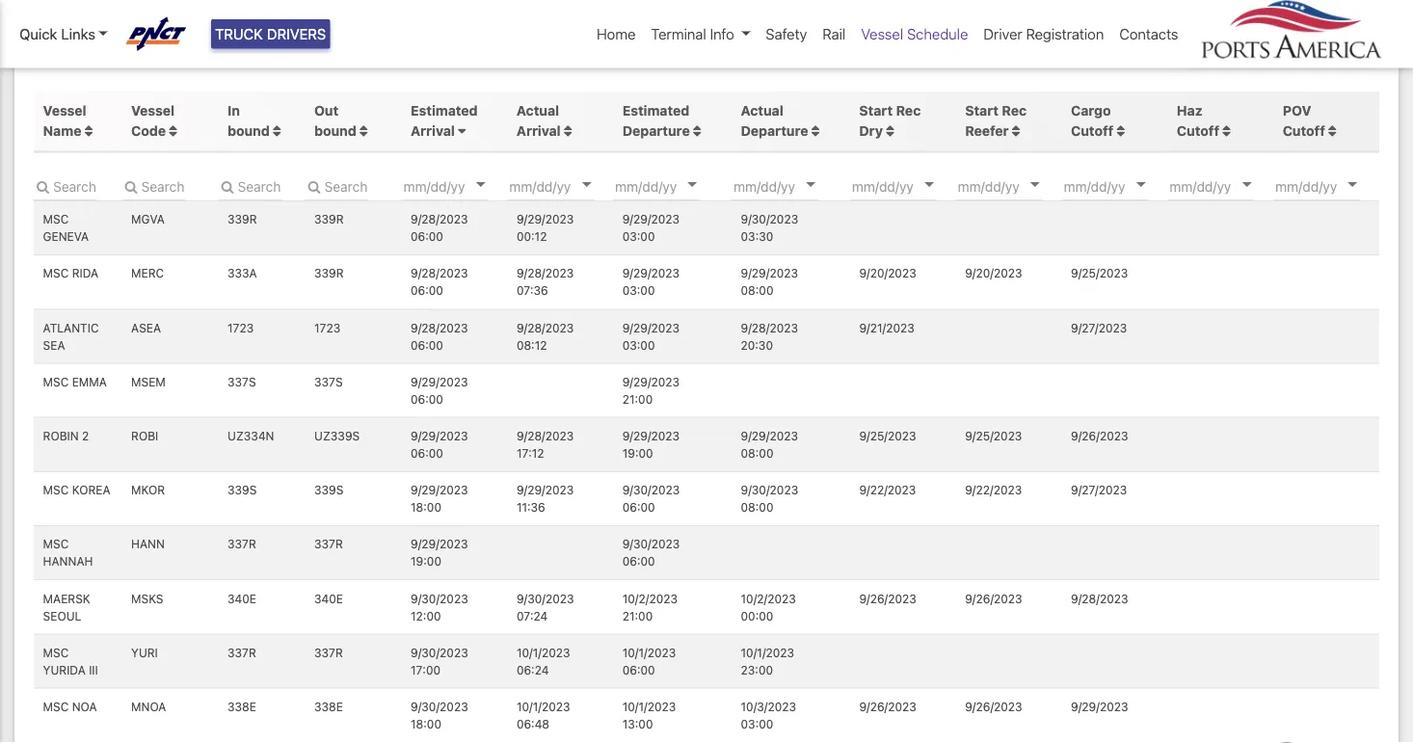 Task type: describe. For each thing, give the bounding box(es) containing it.
bound for out
[[314, 123, 357, 139]]

home link
[[589, 15, 643, 53]]

23:00
[[741, 663, 773, 677]]

open calendar image for sixth mm/dd/yy field from right
[[806, 182, 816, 187]]

contacts
[[1120, 26, 1179, 42]]

1 1723 from the left
[[228, 321, 254, 334]]

info
[[710, 26, 734, 42]]

9/29/2023 08:00 for 9/20/2023
[[741, 267, 798, 298]]

4 mm/dd/yy field from the left
[[956, 172, 1072, 200]]

haz cutoff
[[1177, 103, 1220, 139]]

9/30/2023 17:00
[[411, 646, 468, 677]]

mnoa
[[131, 700, 166, 714]]

contacts link
[[1112, 15, 1186, 53]]

vessel for schedule
[[861, 26, 904, 42]]

9/29/2023 18:00
[[411, 483, 468, 514]]

03:00 inside 10/3/2023 03:00
[[741, 718, 774, 731]]

quick
[[19, 26, 57, 42]]

dry
[[859, 123, 883, 139]]

cargo
[[1071, 103, 1111, 119]]

rida
[[72, 267, 98, 280]]

start rec reefer
[[965, 103, 1027, 139]]

1 9/20/2023 from the left
[[859, 267, 917, 280]]

out bound
[[314, 103, 360, 139]]

pov cutoff
[[1283, 103, 1326, 139]]

2 337s from the left
[[314, 375, 343, 389]]

seoul
[[43, 609, 81, 623]]

2 1723 from the left
[[314, 321, 341, 334]]

7 mm/dd/yy field from the left
[[1274, 172, 1390, 200]]

msc hannah
[[43, 538, 93, 568]]

name
[[43, 123, 81, 139]]

open calendar image for 4th mm/dd/yy field from right
[[1031, 182, 1040, 187]]

code
[[131, 123, 166, 139]]

safety
[[766, 26, 807, 42]]

driver
[[984, 26, 1023, 42]]

5 mm/dd/yy field from the left
[[1062, 172, 1178, 200]]

estimated for arrival
[[411, 103, 478, 119]]

06:48
[[517, 718, 550, 731]]

9/28/2023 20:30
[[741, 321, 798, 352]]

asea
[[131, 321, 161, 334]]

10/1/2023 23:00
[[741, 646, 795, 677]]

10/3/2023 03:00
[[741, 700, 796, 731]]

vessel name
[[43, 103, 86, 139]]

08:00 for 9/29/2023 03:00
[[741, 284, 774, 298]]

estimated departure
[[623, 103, 690, 139]]

10/1/2023 13:00
[[623, 700, 676, 731]]

9/29/2023 08:00 for 9/25/2023
[[741, 429, 798, 460]]

10/3/2023
[[741, 700, 796, 714]]

339r for 339r
[[314, 213, 344, 226]]

vessel code
[[131, 103, 175, 139]]

open calendar image for 5th mm/dd/yy field
[[1136, 182, 1146, 187]]

estimated for departure
[[623, 103, 690, 119]]

9/29/2023 00:12
[[517, 213, 574, 243]]

21:00 for 10/2/2023 21:00
[[623, 609, 653, 623]]

vessel schedule link
[[854, 15, 976, 53]]

hannah
[[43, 555, 93, 568]]

9/27/2023 for 9/21/2023
[[1071, 321, 1127, 334]]

atlantic sea
[[43, 321, 99, 352]]

10/2/2023 00:00
[[741, 592, 796, 623]]

in
[[228, 103, 240, 119]]

bound for in
[[228, 123, 270, 139]]

9/30/2023 12:00
[[411, 592, 468, 623]]

03:30
[[741, 230, 773, 243]]

merc
[[131, 267, 164, 280]]

2 9/22/2023 from the left
[[965, 483, 1022, 497]]

9/30/2023 08:00
[[741, 483, 798, 514]]

terminal
[[651, 26, 706, 42]]

vessel schedule
[[861, 26, 968, 42]]

msem
[[131, 375, 166, 389]]

08:12
[[517, 338, 547, 352]]

9/29/2023 03:00 for 9/28/2023 07:36
[[623, 267, 680, 298]]

cutoff for cargo
[[1071, 123, 1114, 139]]

mkor
[[131, 483, 165, 497]]

9/28/2023 07:36
[[517, 267, 574, 298]]

pov
[[1283, 103, 1312, 119]]

2 mm/dd/yy field from the left
[[732, 172, 847, 200]]

1 vertical spatial 9/29/2023 19:00
[[411, 538, 468, 568]]

21:00 for 9/29/2023 21:00
[[623, 392, 653, 406]]

atlantic
[[43, 321, 99, 334]]

2 338e from the left
[[314, 700, 343, 714]]

06:24
[[517, 663, 549, 677]]

emma
[[72, 375, 107, 389]]

9/28/2023 06:00 for 00:12
[[411, 213, 468, 243]]

yurida
[[43, 663, 86, 677]]

quick links
[[19, 26, 95, 42]]

iii
[[89, 663, 98, 677]]

safety link
[[758, 15, 815, 53]]

07:36
[[517, 284, 548, 298]]

msc for msc emma
[[43, 375, 69, 389]]

20:30
[[741, 338, 773, 352]]

cargo cutoff
[[1071, 103, 1114, 139]]

08:00 for 9/30/2023 06:00
[[741, 501, 774, 514]]

03:00 for 9/28/2023 07:36
[[623, 284, 655, 298]]

9/28/2023 17:12
[[517, 429, 574, 460]]

0 vertical spatial 19:00
[[623, 447, 653, 460]]

9/29/2023 21:00
[[623, 375, 680, 406]]

msc for msc noa
[[43, 700, 69, 714]]

haz
[[1177, 103, 1203, 119]]

download image
[[1221, 33, 1235, 48]]

out
[[314, 103, 339, 119]]

1 337s from the left
[[228, 375, 256, 389]]

9/30/2023 18:00
[[411, 700, 468, 731]]

9/29/2023 06:00 for uz339s
[[411, 429, 468, 460]]

registration
[[1026, 26, 1104, 42]]

1 9/22/2023 from the left
[[859, 483, 916, 497]]

17:00
[[411, 663, 441, 677]]

noa
[[72, 700, 97, 714]]

2 9/20/2023 from the left
[[965, 267, 1023, 280]]

open calendar image for 6th mm/dd/yy field
[[1242, 182, 1252, 187]]

home
[[597, 26, 636, 42]]

9/29/2023 03:00 for 9/29/2023 00:12
[[623, 213, 680, 243]]

17:12
[[517, 447, 544, 460]]

10/2/2023 for 21:00
[[623, 592, 678, 605]]

maersk
[[43, 592, 90, 605]]

11:36
[[517, 501, 545, 514]]

9/28/2023 06:00 for 08:12
[[411, 321, 468, 352]]

3 mm/dd/yy field from the left
[[850, 172, 966, 200]]

quick links link
[[19, 23, 108, 45]]

msc for msc yurida iii
[[43, 646, 69, 659]]



Task type: vqa. For each thing, say whether or not it's contained in the screenshot.


Task type: locate. For each thing, give the bounding box(es) containing it.
5 msc from the top
[[43, 538, 69, 551]]

10/1/2023 down "10/2/2023 21:00"
[[623, 646, 676, 659]]

0 horizontal spatial 1723
[[228, 321, 254, 334]]

arrival inside estimated arrival
[[411, 123, 455, 139]]

2 9/29/2023 03:00 from the top
[[623, 267, 680, 298]]

1 9/29/2023 06:00 from the top
[[411, 375, 468, 406]]

0 horizontal spatial arrival
[[411, 123, 455, 139]]

rail link
[[815, 15, 854, 53]]

1 horizontal spatial cutoff
[[1177, 123, 1220, 139]]

uz334n
[[228, 429, 274, 443]]

mm/dd/yy field down pov cutoff
[[1274, 172, 1390, 200]]

1723
[[228, 321, 254, 334], [314, 321, 341, 334]]

actual
[[517, 103, 559, 119], [741, 103, 784, 119]]

9/28/2023 08:12
[[517, 321, 574, 352]]

10/1/2023 for 06:48
[[517, 700, 570, 714]]

3 9/29/2023 03:00 from the top
[[623, 321, 680, 352]]

actual down safety
[[741, 103, 784, 119]]

reefer
[[965, 123, 1009, 139]]

3 08:00 from the top
[[741, 501, 774, 514]]

0 vertical spatial 9/30/2023 06:00
[[623, 483, 680, 514]]

19:00
[[623, 447, 653, 460], [411, 555, 442, 568]]

2 open calendar image from the left
[[806, 182, 816, 187]]

4 msc from the top
[[43, 483, 69, 497]]

0 vertical spatial 9/29/2023 06:00
[[411, 375, 468, 406]]

06:00 inside 10/1/2023 06:00
[[623, 663, 655, 677]]

10/1/2023 for 06:00
[[623, 646, 676, 659]]

9/25/2023
[[1071, 267, 1128, 280], [859, 429, 917, 443], [965, 429, 1022, 443]]

13:00
[[623, 718, 653, 731]]

0 horizontal spatial open calendar image
[[1031, 182, 1040, 187]]

1 9/29/2023 08:00 from the top
[[741, 267, 798, 298]]

7 msc from the top
[[43, 700, 69, 714]]

2 start from the left
[[965, 103, 999, 119]]

0 horizontal spatial 339s
[[228, 483, 257, 497]]

6 msc from the top
[[43, 646, 69, 659]]

1 open calendar image from the left
[[1031, 182, 1040, 187]]

terminal info
[[651, 26, 734, 42]]

0 horizontal spatial 340e
[[228, 592, 256, 605]]

0 horizontal spatial vessel
[[43, 103, 86, 119]]

10/1/2023 06:48
[[517, 700, 570, 731]]

2 9/29/2023 06:00 from the top
[[411, 429, 468, 460]]

1 340e from the left
[[228, 592, 256, 605]]

9/29/2023 11:36
[[517, 483, 574, 514]]

2
[[82, 429, 89, 443]]

msc left "korea"
[[43, 483, 69, 497]]

08:00 inside "9/30/2023 08:00"
[[741, 501, 774, 514]]

cutoff down the pov on the top right
[[1283, 123, 1326, 139]]

actual inside actual departure
[[741, 103, 784, 119]]

2 horizontal spatial cutoff
[[1283, 123, 1326, 139]]

0 horizontal spatial 9/25/2023
[[859, 429, 917, 443]]

9/28/2023 06:00 for 07:36
[[411, 267, 468, 298]]

msc geneva
[[43, 213, 89, 243]]

msc left emma
[[43, 375, 69, 389]]

0 horizontal spatial bound
[[228, 123, 270, 139]]

08:00 for 9/29/2023 19:00
[[741, 447, 774, 460]]

msc up geneva on the top left of the page
[[43, 213, 69, 226]]

1 horizontal spatial start
[[965, 103, 999, 119]]

mm/dd/yy field down dry
[[850, 172, 966, 200]]

vessel right rail link
[[861, 26, 904, 42]]

msc for msc rida
[[43, 267, 69, 280]]

2 9/30/2023 06:00 from the top
[[623, 538, 680, 568]]

1 08:00 from the top
[[741, 284, 774, 298]]

msc inside msc geneva
[[43, 213, 69, 226]]

msc for msc korea
[[43, 483, 69, 497]]

vessel for name
[[43, 103, 86, 119]]

1 horizontal spatial 337s
[[314, 375, 343, 389]]

msc noa
[[43, 700, 97, 714]]

9/30/2023 03:30
[[741, 213, 798, 243]]

1 horizontal spatial 340e
[[314, 592, 343, 605]]

vessel up name
[[43, 103, 86, 119]]

0 horizontal spatial departure
[[623, 123, 690, 139]]

2 cutoff from the left
[[1177, 123, 1220, 139]]

start inside start rec dry
[[859, 103, 893, 119]]

msc inside msc hannah
[[43, 538, 69, 551]]

0 horizontal spatial 10/2/2023
[[623, 592, 678, 605]]

10/2/2023 up 10/1/2023 06:00
[[623, 592, 678, 605]]

9/29/2023 08:00
[[741, 267, 798, 298], [741, 429, 798, 460]]

9/29/2023 19:00 down 9/29/2023 21:00
[[623, 429, 680, 460]]

2 horizontal spatial 9/25/2023
[[1071, 267, 1128, 280]]

1 21:00 from the top
[[623, 392, 653, 406]]

10/1/2023
[[517, 646, 570, 659], [623, 646, 676, 659], [741, 646, 795, 659], [517, 700, 570, 714], [623, 700, 676, 714]]

rec
[[896, 103, 921, 119], [1002, 103, 1027, 119]]

1 18:00 from the top
[[411, 501, 442, 514]]

10/1/2023 up 06:24
[[517, 646, 570, 659]]

actual arrival
[[517, 103, 561, 139]]

start up reefer
[[965, 103, 999, 119]]

9/29/2023 19:00
[[623, 429, 680, 460], [411, 538, 468, 568]]

333a
[[228, 267, 257, 280]]

06:00
[[411, 230, 443, 243], [411, 284, 443, 298], [411, 338, 443, 352], [411, 392, 443, 406], [411, 447, 443, 460], [623, 501, 655, 514], [623, 555, 655, 568], [623, 663, 655, 677]]

vessel for code
[[131, 103, 175, 119]]

9/30/2023 07:24
[[517, 592, 574, 623]]

estimated left actual arrival
[[411, 103, 478, 119]]

2 bound from the left
[[314, 123, 357, 139]]

mm/dd/yy field down estimated departure
[[613, 172, 729, 200]]

9/30/2023 06:00 for 9/29/2023 18:00
[[623, 483, 680, 514]]

1 rec from the left
[[896, 103, 921, 119]]

9/26/2023
[[1071, 429, 1129, 443], [859, 592, 917, 605], [965, 592, 1023, 605], [859, 700, 917, 714], [965, 700, 1023, 714]]

9/30/2023 06:00 for 9/29/2023 19:00
[[623, 538, 680, 568]]

2 open calendar image from the left
[[1136, 182, 1146, 187]]

cutoff down cargo
[[1071, 123, 1114, 139]]

start rec dry
[[859, 103, 921, 139]]

1 open calendar image from the left
[[688, 182, 697, 187]]

msc up the "yurida"
[[43, 646, 69, 659]]

03:00 up 9/29/2023 21:00
[[623, 338, 655, 352]]

2 9/27/2023 from the top
[[1071, 483, 1127, 497]]

1 horizontal spatial 9/25/2023
[[965, 429, 1022, 443]]

0 vertical spatial 9/29/2023 19:00
[[623, 429, 680, 460]]

18:00 for 9/29/2023 18:00
[[411, 501, 442, 514]]

339s down the uz339s
[[314, 483, 344, 497]]

msc left rida on the top left of page
[[43, 267, 69, 280]]

msc yurida iii
[[43, 646, 98, 677]]

2 21:00 from the top
[[623, 609, 653, 623]]

9/27/2023 for 9/22/2023
[[1071, 483, 1127, 497]]

yuri
[[131, 646, 158, 659]]

departure for estimated
[[623, 123, 690, 139]]

1 vertical spatial 18:00
[[411, 718, 442, 731]]

open calendar image for first mm/dd/yy field from the right
[[1348, 182, 1358, 187]]

1 vertical spatial 9/29/2023 06:00
[[411, 429, 468, 460]]

9/29/2023 08:00 down 03:30
[[741, 267, 798, 298]]

18:00 inside the 9/29/2023 18:00
[[411, 501, 442, 514]]

1 arrival from the left
[[411, 123, 455, 139]]

21:00 inside 9/29/2023 21:00
[[623, 392, 653, 406]]

2 9/29/2023 08:00 from the top
[[741, 429, 798, 460]]

actual right estimated arrival
[[517, 103, 559, 119]]

open calendar image
[[1031, 182, 1040, 187], [1136, 182, 1146, 187], [1348, 182, 1358, 187]]

0 horizontal spatial 9/22/2023
[[859, 483, 916, 497]]

12:00
[[411, 609, 441, 623]]

339s
[[228, 483, 257, 497], [314, 483, 344, 497]]

2 339s from the left
[[314, 483, 344, 497]]

arrival right the out bound
[[411, 123, 455, 139]]

0 horizontal spatial 337s
[[228, 375, 256, 389]]

2 vertical spatial 08:00
[[741, 501, 774, 514]]

03:00 right 9/29/2023 00:12
[[623, 230, 655, 243]]

msc korea
[[43, 483, 110, 497]]

mm/dd/yy field
[[613, 172, 729, 200], [732, 172, 847, 200], [850, 172, 966, 200], [956, 172, 1072, 200], [1062, 172, 1178, 200], [1168, 172, 1284, 200], [1274, 172, 1390, 200]]

2 18:00 from the top
[[411, 718, 442, 731]]

bound inside the out bound
[[314, 123, 357, 139]]

msc left noa
[[43, 700, 69, 714]]

2 arrival from the left
[[517, 123, 561, 139]]

1 horizontal spatial bound
[[314, 123, 357, 139]]

10/1/2023 for 13:00
[[623, 700, 676, 714]]

1 horizontal spatial open calendar image
[[1136, 182, 1146, 187]]

1 departure from the left
[[623, 123, 690, 139]]

00:00
[[741, 609, 774, 623]]

schedule
[[907, 26, 968, 42]]

robin
[[43, 429, 79, 443]]

1 339s from the left
[[228, 483, 257, 497]]

19:00 down 9/29/2023 21:00
[[623, 447, 653, 460]]

10/2/2023
[[623, 592, 678, 605], [741, 592, 796, 605]]

9/28/2023 06:00 left 08:12
[[411, 321, 468, 352]]

10/2/2023 21:00
[[623, 592, 678, 623]]

1 9/29/2023 03:00 from the top
[[623, 213, 680, 243]]

1 horizontal spatial 338e
[[314, 700, 343, 714]]

1 10/2/2023 from the left
[[623, 592, 678, 605]]

4 open calendar image from the left
[[1242, 182, 1252, 187]]

3 open calendar image from the left
[[1348, 182, 1358, 187]]

cutoff for haz
[[1177, 123, 1220, 139]]

open calendar image
[[688, 182, 697, 187], [806, 182, 816, 187], [925, 182, 934, 187], [1242, 182, 1252, 187]]

339r for 333a
[[314, 267, 344, 280]]

mm/dd/yy field down cargo cutoff at the right top of page
[[1062, 172, 1178, 200]]

start
[[859, 103, 893, 119], [965, 103, 999, 119]]

actual departure
[[741, 103, 809, 139]]

msc for msc geneva
[[43, 213, 69, 226]]

start inside start rec reefer
[[965, 103, 999, 119]]

mm/dd/yy field up 9/30/2023 03:30 at the top right
[[732, 172, 847, 200]]

0 vertical spatial 18:00
[[411, 501, 442, 514]]

bound inside in bound
[[228, 123, 270, 139]]

9/27/2023
[[1071, 321, 1127, 334], [1071, 483, 1127, 497]]

2 vertical spatial 9/28/2023 06:00
[[411, 321, 468, 352]]

hann
[[131, 538, 165, 551]]

18:00
[[411, 501, 442, 514], [411, 718, 442, 731]]

rec for start rec dry
[[896, 103, 921, 119]]

1 horizontal spatial 9/29/2023 19:00
[[623, 429, 680, 460]]

in bound
[[228, 103, 273, 139]]

1 start from the left
[[859, 103, 893, 119]]

1 338e from the left
[[228, 700, 256, 714]]

bound down in
[[228, 123, 270, 139]]

08:00
[[741, 284, 774, 298], [741, 447, 774, 460], [741, 501, 774, 514]]

1 horizontal spatial arrival
[[517, 123, 561, 139]]

9/28/2023
[[411, 213, 468, 226], [411, 267, 468, 280], [517, 267, 574, 280], [411, 321, 468, 334], [517, 321, 574, 334], [741, 321, 798, 334], [517, 429, 574, 443], [1071, 592, 1129, 605]]

1 9/28/2023 06:00 from the top
[[411, 213, 468, 243]]

msc rida
[[43, 267, 98, 280]]

03:00 for 9/28/2023 08:12
[[623, 338, 655, 352]]

1 bound from the left
[[228, 123, 270, 139]]

10/1/2023 up 23:00
[[741, 646, 795, 659]]

0 horizontal spatial actual
[[517, 103, 559, 119]]

2 08:00 from the top
[[741, 447, 774, 460]]

10/2/2023 up 00:00
[[741, 592, 796, 605]]

1 horizontal spatial departure
[[741, 123, 809, 139]]

9/21/2023
[[859, 321, 915, 334]]

bound
[[228, 123, 270, 139], [314, 123, 357, 139]]

1 vertical spatial 9/29/2023 03:00
[[623, 267, 680, 298]]

open calendar image for seventh mm/dd/yy field from right
[[688, 182, 697, 187]]

9/29/2023 06:00
[[411, 375, 468, 406], [411, 429, 468, 460]]

start for dry
[[859, 103, 893, 119]]

2 estimated from the left
[[623, 103, 690, 119]]

337s up uz334n
[[228, 375, 256, 389]]

1 9/30/2023 06:00 from the top
[[623, 483, 680, 514]]

21:00 inside "10/2/2023 21:00"
[[623, 609, 653, 623]]

msc up hannah
[[43, 538, 69, 551]]

rec inside start rec dry
[[896, 103, 921, 119]]

03:00 right 9/28/2023 07:36
[[623, 284, 655, 298]]

1 vertical spatial 19:00
[[411, 555, 442, 568]]

3 open calendar image from the left
[[925, 182, 934, 187]]

robin 2
[[43, 429, 89, 443]]

0 horizontal spatial start
[[859, 103, 893, 119]]

2 9/28/2023 06:00 from the top
[[411, 267, 468, 298]]

estimated arrival
[[411, 103, 478, 139]]

9/29/2023 03:00 for 9/28/2023 08:12
[[623, 321, 680, 352]]

1 vertical spatial 08:00
[[741, 447, 774, 460]]

1 horizontal spatial estimated
[[623, 103, 690, 119]]

actual inside actual arrival
[[517, 103, 559, 119]]

9/28/2023 06:00 left 00:12
[[411, 213, 468, 243]]

arrival right estimated arrival
[[517, 123, 561, 139]]

0 horizontal spatial 9/20/2023
[[859, 267, 917, 280]]

1 estimated from the left
[[411, 103, 478, 119]]

1 horizontal spatial 1723
[[314, 321, 341, 334]]

geneva
[[43, 230, 89, 243]]

0 vertical spatial 08:00
[[741, 284, 774, 298]]

10/1/2023 for 23:00
[[741, 646, 795, 659]]

estimated down the terminal
[[623, 103, 690, 119]]

cutoff down haz
[[1177, 123, 1220, 139]]

9/29/2023
[[517, 213, 574, 226], [623, 213, 680, 226], [623, 267, 680, 280], [741, 267, 798, 280], [623, 321, 680, 334], [411, 375, 468, 389], [623, 375, 680, 389], [411, 429, 468, 443], [623, 429, 680, 443], [741, 429, 798, 443], [411, 483, 468, 497], [517, 483, 574, 497], [411, 538, 468, 551], [1071, 700, 1129, 714]]

mm/dd/yy field down reefer
[[956, 172, 1072, 200]]

10/1/2023 up 13:00
[[623, 700, 676, 714]]

rail
[[823, 26, 846, 42]]

rec down vessel schedule
[[896, 103, 921, 119]]

0 horizontal spatial estimated
[[411, 103, 478, 119]]

start up dry
[[859, 103, 893, 119]]

1 vertical spatial 21:00
[[623, 609, 653, 623]]

2 10/2/2023 from the left
[[741, 592, 796, 605]]

msks
[[131, 592, 163, 605]]

1 9/27/2023 from the top
[[1071, 321, 1127, 334]]

0 horizontal spatial 338e
[[228, 700, 256, 714]]

0 horizontal spatial 9/29/2023 19:00
[[411, 538, 468, 568]]

1 horizontal spatial actual
[[741, 103, 784, 119]]

337s up the uz339s
[[314, 375, 343, 389]]

vessel inside vessel schedule link
[[861, 26, 904, 42]]

rec inside start rec reefer
[[1002, 103, 1027, 119]]

10/1/2023 up 06:48
[[517, 700, 570, 714]]

2 horizontal spatial vessel
[[861, 26, 904, 42]]

0 vertical spatial 9/28/2023 06:00
[[411, 213, 468, 243]]

mgva
[[131, 213, 165, 226]]

1 horizontal spatial 9/22/2023
[[965, 483, 1022, 497]]

1 mm/dd/yy field from the left
[[613, 172, 729, 200]]

1 vertical spatial 9/27/2023
[[1071, 483, 1127, 497]]

3 cutoff from the left
[[1283, 123, 1326, 139]]

mm/dd/yy field down haz cutoff
[[1168, 172, 1284, 200]]

10/1/2023 06:24
[[517, 646, 570, 677]]

arrival for estimated arrival
[[411, 123, 455, 139]]

2 rec from the left
[[1002, 103, 1027, 119]]

2 departure from the left
[[741, 123, 809, 139]]

actual for actual arrival
[[517, 103, 559, 119]]

9/29/2023 06:00 for 337s
[[411, 375, 468, 406]]

3 msc from the top
[[43, 375, 69, 389]]

rec for start rec reefer
[[1002, 103, 1027, 119]]

1 horizontal spatial rec
[[1002, 103, 1027, 119]]

1 vertical spatial 9/28/2023 06:00
[[411, 267, 468, 298]]

korea
[[72, 483, 110, 497]]

1 horizontal spatial 10/2/2023
[[741, 592, 796, 605]]

9/28/2023 06:00 left 07:36
[[411, 267, 468, 298]]

actual for actual departure
[[741, 103, 784, 119]]

03:00 for 9/29/2023 00:12
[[623, 230, 655, 243]]

0 vertical spatial 9/29/2023 03:00
[[623, 213, 680, 243]]

10/2/2023 for 00:00
[[741, 592, 796, 605]]

19:00 up the 9/30/2023 12:00
[[411, 555, 442, 568]]

338e
[[228, 700, 256, 714], [314, 700, 343, 714]]

0 horizontal spatial cutoff
[[1071, 123, 1114, 139]]

0 horizontal spatial rec
[[896, 103, 921, 119]]

1 horizontal spatial vessel
[[131, 103, 175, 119]]

9/29/2023 08:00 up "9/30/2023 08:00"
[[741, 429, 798, 460]]

vessel up code
[[131, 103, 175, 119]]

2 horizontal spatial open calendar image
[[1348, 182, 1358, 187]]

0 vertical spatial 9/29/2023 08:00
[[741, 267, 798, 298]]

07:24
[[517, 609, 548, 623]]

0 vertical spatial 9/27/2023
[[1071, 321, 1127, 334]]

msc for msc hannah
[[43, 538, 69, 551]]

vessel
[[861, 26, 904, 42], [43, 103, 86, 119], [131, 103, 175, 119]]

cutoff for pov
[[1283, 123, 1326, 139]]

1 cutoff from the left
[[1071, 123, 1114, 139]]

10/1/2023 for 06:24
[[517, 646, 570, 659]]

open calendar image for fifth mm/dd/yy field from right
[[925, 182, 934, 187]]

1 msc from the top
[[43, 213, 69, 226]]

1 actual from the left
[[517, 103, 559, 119]]

2 msc from the top
[[43, 267, 69, 280]]

estimated inside estimated departure
[[623, 103, 690, 119]]

1 horizontal spatial 9/20/2023
[[965, 267, 1023, 280]]

None field
[[34, 172, 97, 200], [122, 172, 186, 200], [218, 172, 282, 200], [305, 172, 369, 200], [34, 172, 97, 200], [122, 172, 186, 200], [218, 172, 282, 200], [305, 172, 369, 200]]

sea
[[43, 338, 65, 352]]

departure for actual
[[741, 123, 809, 139]]

3 9/28/2023 06:00 from the top
[[411, 321, 468, 352]]

1 vertical spatial 9/29/2023 08:00
[[741, 429, 798, 460]]

arrival for actual arrival
[[517, 123, 561, 139]]

robi
[[131, 429, 158, 443]]

339r
[[228, 213, 257, 226], [314, 213, 344, 226], [314, 267, 344, 280]]

18:00 for 9/30/2023 18:00
[[411, 718, 442, 731]]

msc inside 'msc yurida iii'
[[43, 646, 69, 659]]

18:00 inside 9/30/2023 18:00
[[411, 718, 442, 731]]

start for reefer
[[965, 103, 999, 119]]

6 mm/dd/yy field from the left
[[1168, 172, 1284, 200]]

339s down uz334n
[[228, 483, 257, 497]]

2 340e from the left
[[314, 592, 343, 605]]

1 vertical spatial 9/30/2023 06:00
[[623, 538, 680, 568]]

0 vertical spatial 21:00
[[623, 392, 653, 406]]

9/29/2023 19:00 down the 9/29/2023 18:00
[[411, 538, 468, 568]]

9/20/2023
[[859, 267, 917, 280], [965, 267, 1023, 280]]

0 horizontal spatial 19:00
[[411, 555, 442, 568]]

rec up reefer
[[1002, 103, 1027, 119]]

2 actual from the left
[[741, 103, 784, 119]]

1 horizontal spatial 339s
[[314, 483, 344, 497]]

2 vertical spatial 9/29/2023 03:00
[[623, 321, 680, 352]]

03:00 down 10/3/2023
[[741, 718, 774, 731]]

bound down out
[[314, 123, 357, 139]]

21:00
[[623, 392, 653, 406], [623, 609, 653, 623]]

1 horizontal spatial 19:00
[[623, 447, 653, 460]]



